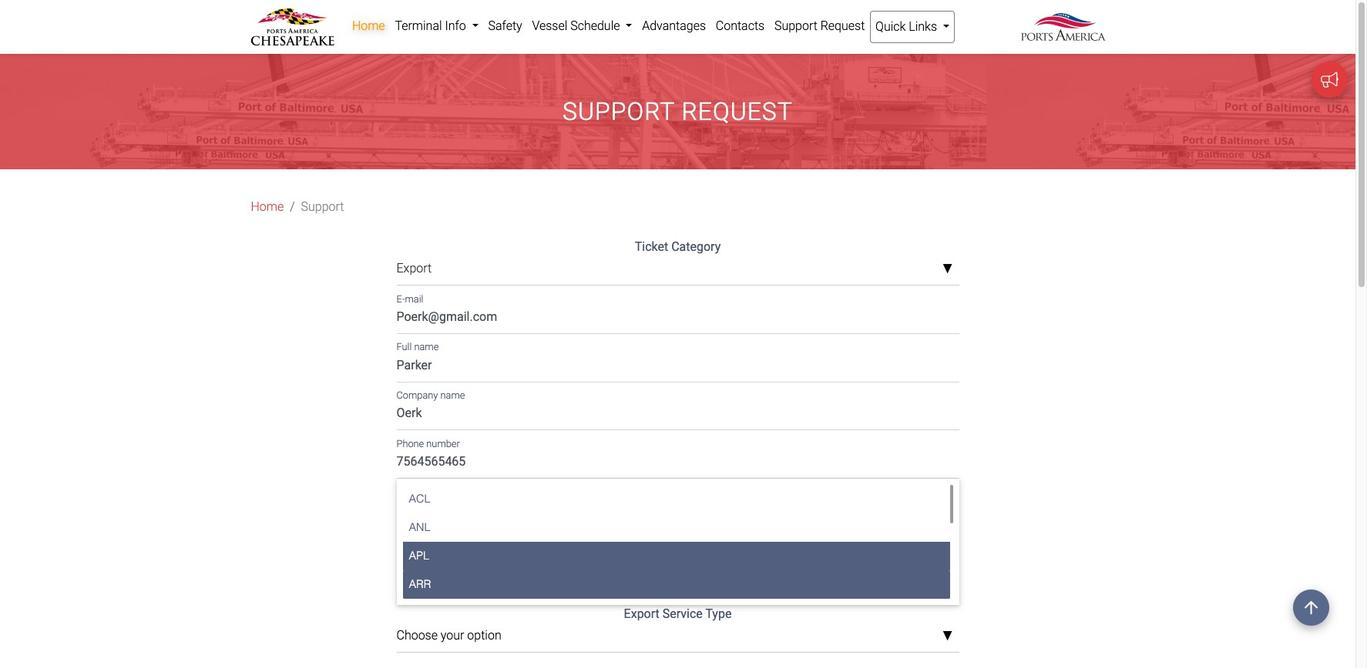 Task type: vqa. For each thing, say whether or not it's contained in the screenshot.
committed at the left top
no



Task type: locate. For each thing, give the bounding box(es) containing it.
export
[[397, 262, 432, 276], [624, 608, 660, 622]]

export service type
[[624, 608, 732, 622]]

Phone number text field
[[397, 449, 959, 479]]

2 ▼ from the top
[[942, 631, 953, 643]]

home link
[[347, 11, 390, 42], [251, 198, 284, 217]]

export up "mail"
[[397, 262, 432, 276]]

1 vertical spatial apl
[[397, 569, 418, 584]]

1 vertical spatial request
[[682, 97, 793, 127]]

1 vertical spatial ▼
[[942, 631, 953, 643]]

advantages link
[[637, 11, 711, 42]]

0 horizontal spatial name
[[414, 342, 439, 353]]

1 horizontal spatial support
[[563, 97, 675, 127]]

1 horizontal spatial export
[[624, 608, 660, 622]]

name right company
[[440, 390, 465, 402]]

1 horizontal spatial home
[[352, 18, 385, 33]]

company name
[[397, 390, 465, 402]]

go to top image
[[1293, 590, 1329, 627]]

1 horizontal spatial name
[[440, 390, 465, 402]]

0 horizontal spatial home
[[251, 200, 284, 215]]

0 vertical spatial apl
[[409, 551, 429, 563]]

▼ for export
[[942, 263, 953, 276]]

0 horizontal spatial export
[[397, 262, 432, 276]]

name for company name
[[440, 390, 465, 402]]

contacts link
[[711, 11, 770, 42]]

request
[[821, 18, 865, 33], [682, 97, 793, 127]]

export for export service type
[[624, 608, 660, 622]]

1 vertical spatial support
[[563, 97, 675, 127]]

0 vertical spatial home link
[[347, 11, 390, 42]]

support request
[[774, 18, 865, 33], [563, 97, 793, 127]]

0 vertical spatial support request
[[774, 18, 865, 33]]

2 horizontal spatial support
[[774, 18, 818, 33]]

terminal
[[395, 18, 442, 33]]

name
[[414, 342, 439, 353], [440, 390, 465, 402]]

export left the service
[[624, 608, 660, 622]]

home
[[352, 18, 385, 33], [251, 200, 284, 215]]

arr
[[409, 579, 431, 591]]

company
[[397, 390, 438, 402]]

0 vertical spatial request
[[821, 18, 865, 33]]

1 vertical spatial home
[[251, 200, 284, 215]]

1 vertical spatial export
[[624, 608, 660, 622]]

1 horizontal spatial request
[[821, 18, 865, 33]]

support
[[774, 18, 818, 33], [563, 97, 675, 127], [301, 200, 344, 215]]

None text field
[[397, 498, 959, 527]]

safety
[[488, 18, 522, 33]]

0 vertical spatial home
[[352, 18, 385, 33]]

0 vertical spatial export
[[397, 262, 432, 276]]

ticket
[[635, 240, 668, 255]]

1 horizontal spatial home link
[[347, 11, 390, 42]]

0 vertical spatial name
[[414, 342, 439, 353]]

phone number
[[397, 438, 460, 450]]

apl
[[409, 551, 429, 563], [397, 569, 418, 584]]

0 horizontal spatial support
[[301, 200, 344, 215]]

name for full name
[[414, 342, 439, 353]]

E-mail email field
[[397, 305, 959, 334]]

0 horizontal spatial home link
[[251, 198, 284, 217]]

name right "full"
[[414, 342, 439, 353]]

1 vertical spatial name
[[440, 390, 465, 402]]

Full name text field
[[397, 353, 959, 383]]

1 vertical spatial home link
[[251, 198, 284, 217]]

1 vertical spatial support request
[[563, 97, 793, 127]]

quick
[[876, 19, 906, 34]]

1 ▼ from the top
[[942, 263, 953, 276]]

0 horizontal spatial request
[[682, 97, 793, 127]]

0 vertical spatial ▼
[[942, 263, 953, 276]]

choose
[[397, 629, 438, 644]]

▼
[[942, 263, 953, 276], [942, 631, 953, 643]]

type
[[705, 608, 732, 622]]



Task type: describe. For each thing, give the bounding box(es) containing it.
info
[[445, 18, 466, 33]]

full
[[397, 342, 412, 353]]

Company name text field
[[397, 401, 959, 431]]

terminal info
[[395, 18, 469, 33]]

option
[[467, 629, 501, 644]]

number
[[426, 438, 460, 450]]

quick links link
[[870, 11, 955, 43]]

ticket category
[[635, 240, 721, 255]]

choose your option
[[397, 629, 501, 644]]

mail
[[405, 294, 423, 305]]

acl
[[409, 494, 430, 506]]

vessel schedule
[[532, 18, 623, 33]]

request inside support request link
[[821, 18, 865, 33]]

2 vertical spatial support
[[301, 200, 344, 215]]

your
[[441, 629, 464, 644]]

e-mail
[[397, 294, 423, 305]]

category
[[671, 240, 721, 255]]

quick links
[[876, 19, 940, 34]]

anl
[[409, 522, 430, 534]]

terminal info link
[[390, 11, 483, 42]]

advantages
[[642, 18, 706, 33]]

vessel
[[532, 18, 567, 33]]

service
[[663, 608, 703, 622]]

vessel schedule link
[[527, 11, 637, 42]]

full name
[[397, 342, 439, 353]]

export for export
[[397, 262, 432, 276]]

phone
[[397, 438, 424, 450]]

contacts
[[716, 18, 765, 33]]

links
[[909, 19, 937, 34]]

safety link
[[483, 11, 527, 42]]

e-
[[397, 294, 405, 305]]

▼ for choose your option
[[942, 631, 953, 643]]

support request link
[[770, 11, 870, 42]]

0 vertical spatial support
[[774, 18, 818, 33]]

schedule
[[570, 18, 620, 33]]



